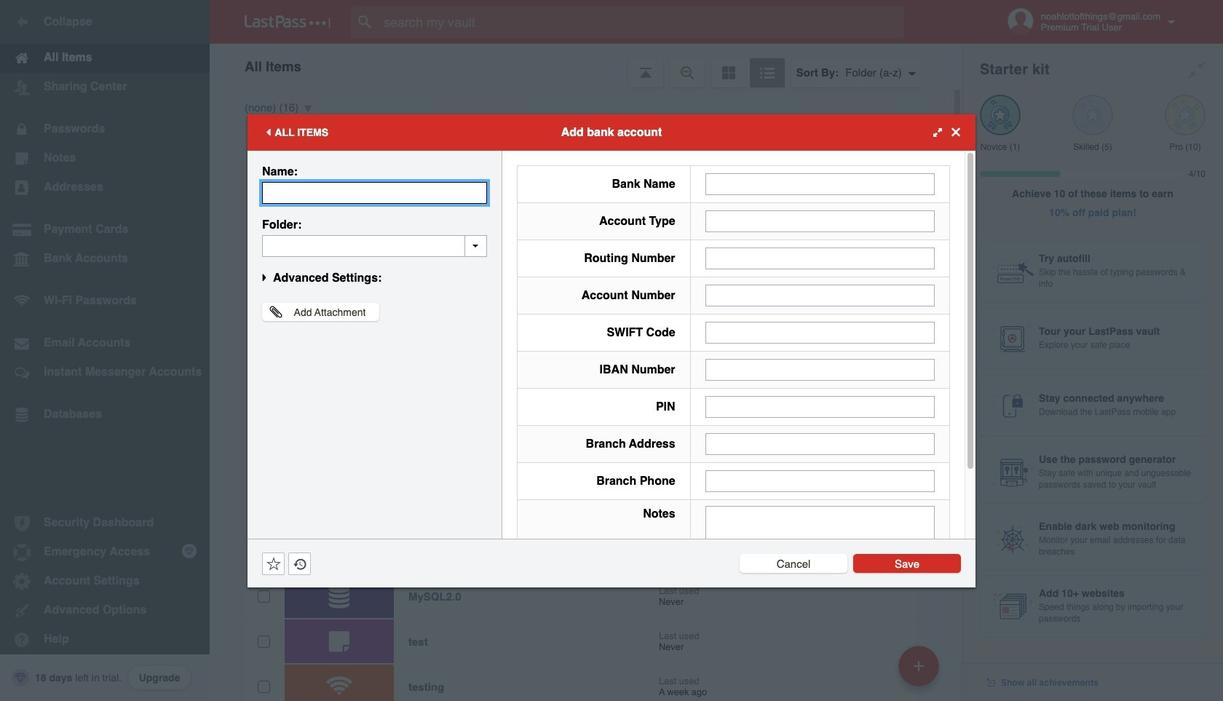 Task type: locate. For each thing, give the bounding box(es) containing it.
Search search field
[[351, 6, 933, 38]]

None text field
[[705, 173, 935, 195], [705, 247, 935, 269], [705, 284, 935, 306], [705, 321, 935, 343], [705, 359, 935, 380], [705, 396, 935, 418], [705, 433, 935, 455], [705, 470, 935, 492], [705, 173, 935, 195], [705, 247, 935, 269], [705, 284, 935, 306], [705, 321, 935, 343], [705, 359, 935, 380], [705, 396, 935, 418], [705, 433, 935, 455], [705, 470, 935, 492]]

new item image
[[914, 661, 924, 671]]

search my vault text field
[[351, 6, 933, 38]]

dialog
[[248, 114, 976, 605]]

None text field
[[262, 182, 487, 204], [705, 210, 935, 232], [262, 235, 487, 257], [705, 506, 935, 596], [262, 182, 487, 204], [705, 210, 935, 232], [262, 235, 487, 257], [705, 506, 935, 596]]



Task type: vqa. For each thing, say whether or not it's contained in the screenshot.
New item 'element'
no



Task type: describe. For each thing, give the bounding box(es) containing it.
lastpass image
[[245, 15, 331, 28]]

main navigation navigation
[[0, 0, 210, 701]]

vault options navigation
[[210, 44, 963, 87]]

new item navigation
[[893, 641, 948, 701]]



